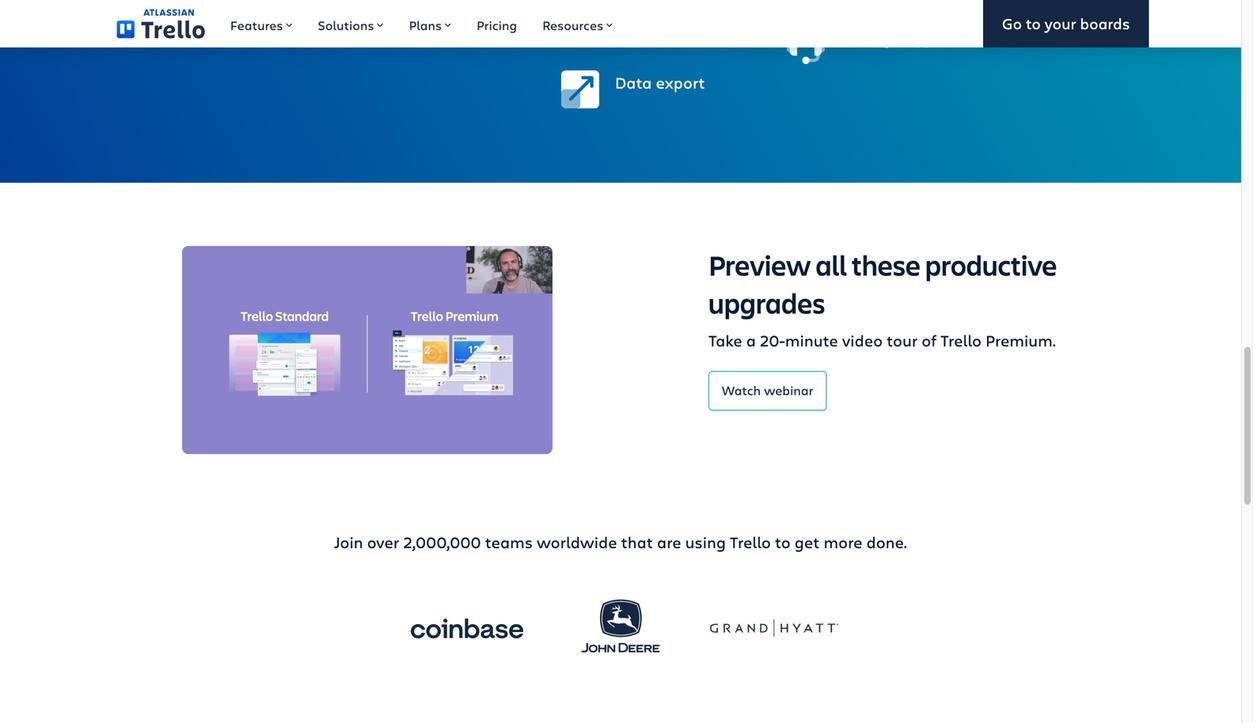 Task type: vqa. For each thing, say whether or not it's contained in the screenshot.
Click to unstar this board. It will be removed from your starred list. image
no



Task type: describe. For each thing, give the bounding box(es) containing it.
preview all these productive upgrades take a 20-minute video tour of trello premium.
[[709, 246, 1057, 351]]

features button
[[218, 0, 305, 47]]

over
[[367, 532, 399, 553]]

done.
[[866, 532, 907, 553]]

coinbase logo image
[[403, 597, 531, 661]]

webinar
[[764, 382, 813, 399]]

teams
[[485, 532, 533, 553]]

video
[[842, 330, 883, 351]]

go to your boards
[[1002, 13, 1130, 34]]

join over 2,000,000 teams worldwide that are using trello to get more done.
[[334, 532, 907, 553]]

2,000,000
[[403, 532, 481, 553]]

atlassian trello image
[[117, 9, 205, 39]]

take
[[709, 330, 742, 351]]

resources
[[542, 17, 603, 34]]

that
[[621, 532, 653, 553]]

data
[[615, 72, 652, 93]]

data export
[[615, 72, 705, 93]]

1 vertical spatial trello
[[730, 532, 771, 553]]

watch
[[722, 382, 761, 399]]

using
[[685, 532, 726, 553]]

a
[[746, 330, 756, 351]]

john deere logo image
[[557, 586, 685, 672]]

productive
[[925, 246, 1057, 284]]

pricing
[[477, 17, 517, 34]]

support
[[898, 27, 957, 49]]

solutions
[[318, 17, 374, 34]]

preview
[[709, 246, 811, 284]]

resources button
[[530, 0, 626, 47]]

your
[[1045, 13, 1076, 34]]

are
[[657, 532, 681, 553]]

more
[[824, 532, 862, 553]]

tour
[[887, 330, 918, 351]]

solutions button
[[305, 0, 396, 47]]



Task type: locate. For each thing, give the bounding box(es) containing it.
image showing a screenshot from the trello premium webinar image
[[182, 246, 553, 454]]

0 horizontal spatial to
[[775, 532, 791, 553]]

1 horizontal spatial trello
[[941, 330, 982, 351]]

worldwide
[[537, 532, 617, 553]]

go
[[1002, 13, 1022, 34]]

trello
[[941, 330, 982, 351], [730, 532, 771, 553]]

these
[[852, 246, 921, 284]]

0 horizontal spatial trello
[[730, 532, 771, 553]]

export
[[656, 72, 705, 93]]

20-
[[760, 330, 785, 351]]

trello inside the preview all these productive upgrades take a 20-minute video tour of trello premium.
[[941, 330, 982, 351]]

plans button
[[396, 0, 464, 47]]

1 horizontal spatial to
[[1026, 13, 1041, 34]]

plans
[[409, 17, 442, 34]]

boards
[[1080, 13, 1130, 34]]

to right go
[[1026, 13, 1041, 34]]

get
[[795, 532, 820, 553]]

watch webinar
[[722, 382, 813, 399]]

0 vertical spatial trello
[[941, 330, 982, 351]]

of
[[922, 330, 937, 351]]

premium.
[[986, 330, 1056, 351]]

minute
[[785, 330, 838, 351]]

priority support
[[841, 27, 957, 49]]

grand hyatt logo image
[[710, 597, 838, 661]]

0 vertical spatial to
[[1026, 13, 1041, 34]]

trello right of
[[941, 330, 982, 351]]

join
[[334, 532, 363, 553]]

all
[[816, 246, 847, 284]]

priority
[[841, 27, 894, 49]]

watch webinar link
[[709, 371, 827, 411]]

upgrades
[[709, 284, 825, 322]]

trello right using
[[730, 532, 771, 553]]

to
[[1026, 13, 1041, 34], [775, 532, 791, 553]]

go to your boards link
[[983, 0, 1149, 47]]

features
[[230, 17, 283, 34]]

to left get
[[775, 532, 791, 553]]

1 vertical spatial to
[[775, 532, 791, 553]]

pricing link
[[464, 0, 530, 47]]



